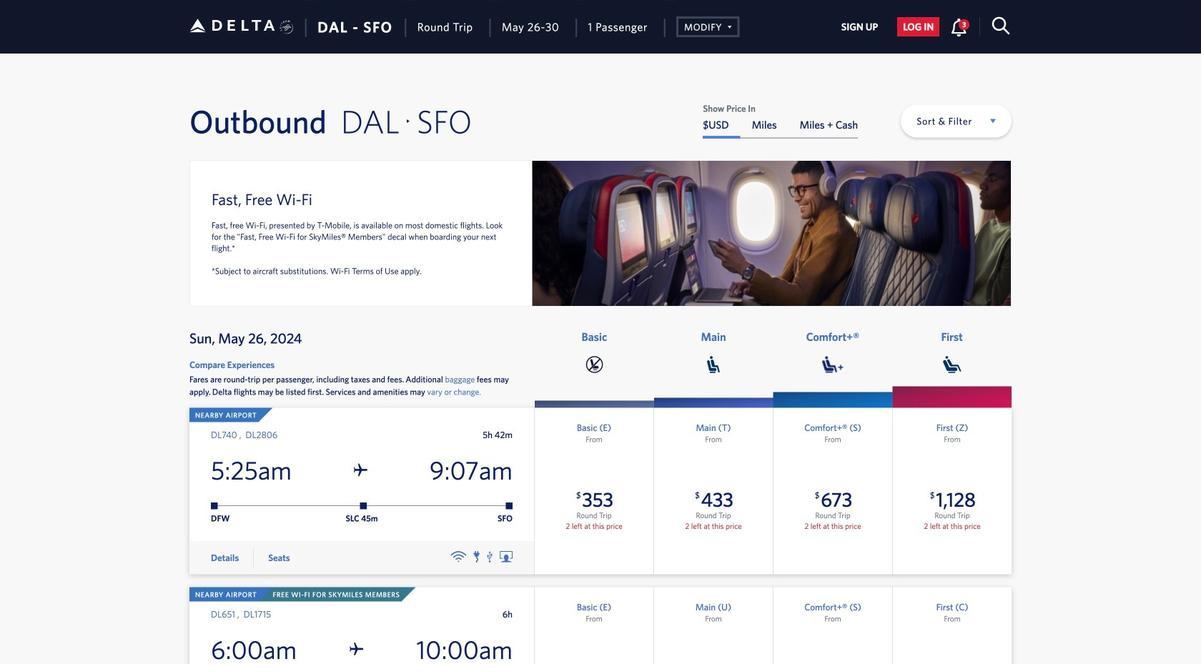 Task type: vqa. For each thing, say whether or not it's contained in the screenshot.
tab list
no



Task type: locate. For each thing, give the bounding box(es) containing it.
basic image
[[586, 356, 604, 373]]

plane image
[[354, 463, 368, 478]]

main content
[[703, 104, 859, 139]]

banner image image
[[533, 161, 1012, 306]]

wi fi image
[[451, 552, 467, 563]]

skyteam image
[[280, 5, 294, 50]]

plane image
[[350, 643, 364, 657]]

110v ac power image
[[474, 552, 480, 563]]

comfort+&#174; image
[[823, 356, 844, 373]]



Task type: describe. For each thing, give the bounding box(es) containing it.
personal entertainment image
[[500, 552, 513, 563]]

advsearchtriangle image
[[723, 19, 732, 33]]

usb power image
[[487, 552, 493, 563]]

show price in element
[[703, 104, 859, 113]]

delta air lines image
[[190, 3, 275, 48]]

first image
[[944, 356, 962, 373]]

main image
[[708, 356, 721, 373]]



